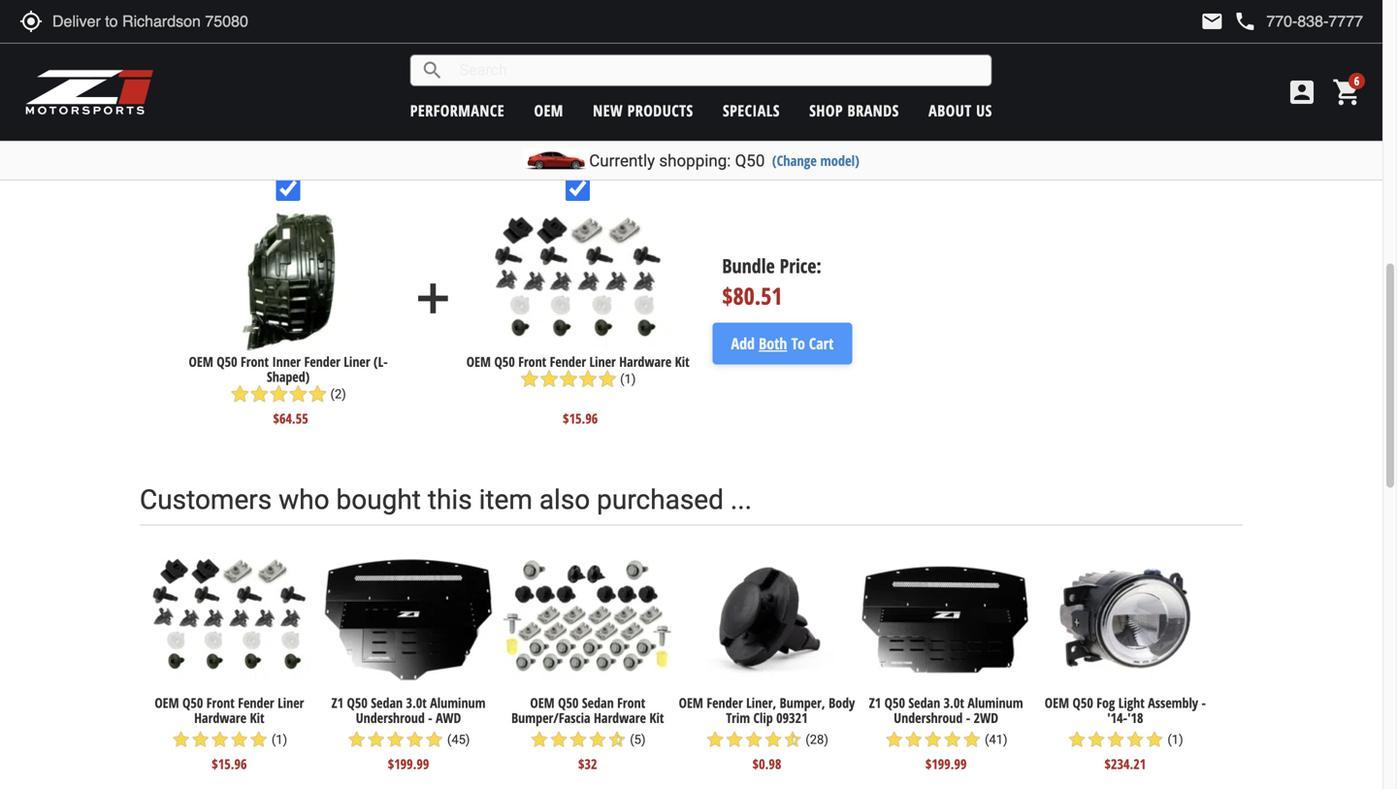 Task type: vqa. For each thing, say whether or not it's contained in the screenshot.
carry
no



Task type: describe. For each thing, give the bounding box(es) containing it.
(l-
[[374, 353, 388, 371]]

both
[[759, 333, 788, 354]]

frequently bought together
[[140, 103, 473, 135]]

liner for oem q50 front fender liner hardware kit star star star star star (1) $15.96
[[278, 693, 304, 712]]

add
[[731, 333, 755, 354]]

fender inside oem q50 front inner fender liner (l- shaped) star star star star star (2) $64.55
[[304, 353, 341, 371]]

customers
[[140, 484, 272, 516]]

question_answer ask a question about this product
[[1111, 22, 1324, 45]]

q50 for z1 q50 sedan 3.0t aluminum undershroud - awd star star star star star (45) $199.99
[[347, 693, 368, 712]]

oem q50 front fender liner hardware kit star star star star star (1)
[[467, 353, 690, 389]]

frequently
[[140, 103, 266, 135]]

oem for oem fender liner, bumper, body trim clip 09321 star star star star star_half (28) $0.98
[[679, 693, 704, 712]]

about inside question_answer ask a question about this product
[[1223, 24, 1255, 42]]

(45)
[[447, 733, 470, 747]]

liner for oem q50 front fender liner hardware kit star star star star star (1)
[[590, 353, 616, 371]]

model)
[[821, 151, 860, 170]]

oem for oem q50 front fender liner hardware kit star star star star star (1) $15.96
[[155, 693, 179, 712]]

(1) inside oem q50 fog light assembly - '14-'18 star star star star star (1) $234.21
[[1168, 733, 1184, 747]]

front for oem q50 front fender liner hardware kit star star star star star (1)
[[519, 353, 547, 371]]

together
[[365, 103, 473, 135]]

account_box
[[1287, 77, 1318, 108]]

z1 q50 sedan 3.0t aluminum undershroud - 2wd star star star star star (41) $199.99
[[869, 693, 1024, 773]]

question_answer
[[1111, 22, 1134, 45]]

front for oem q50 front inner fender liner (l- shaped) star star star star star (2) $64.55
[[241, 353, 269, 371]]

bumper/fascia
[[512, 708, 591, 727]]

q50 for oem q50 front fender liner hardware kit star star star star star (1) $15.96
[[183, 693, 203, 712]]

oem fender liner, bumper, body trim clip 09321 star star star star star_half (28) $0.98
[[679, 693, 855, 773]]

kit inside oem q50 front fender liner hardware kit star star star star star (1)
[[675, 353, 690, 371]]

(change
[[773, 151, 817, 170]]

mail phone
[[1201, 10, 1257, 33]]

3.0t for z1 q50 sedan 3.0t aluminum undershroud - 2wd star star star star star (41) $199.99
[[944, 693, 965, 712]]

products
[[628, 100, 694, 121]]

new products link
[[593, 100, 694, 121]]

brands
[[848, 100, 900, 121]]

liner,
[[747, 693, 777, 712]]

oem q50 fog light assembly - '14-'18 star star star star star (1) $234.21
[[1045, 693, 1207, 773]]

question
[[1172, 24, 1219, 42]]

bundle
[[723, 253, 775, 279]]

trim
[[726, 708, 750, 727]]

performance link
[[410, 100, 505, 121]]

my_location
[[19, 10, 43, 33]]

account_box link
[[1282, 77, 1323, 108]]

shop
[[810, 100, 844, 121]]

aluminum for z1 q50 sedan 3.0t aluminum undershroud - awd star star star star star (45) $199.99
[[430, 693, 486, 712]]

mail
[[1201, 10, 1224, 33]]

new products
[[593, 100, 694, 121]]

oem for oem q50 fog light assembly - '14-'18 star star star star star (1) $234.21
[[1045, 693, 1070, 712]]

kit for star_half
[[650, 708, 664, 727]]

oem for oem q50 front fender liner hardware kit star star star star star (1)
[[467, 353, 491, 371]]

$234.21
[[1105, 755, 1147, 773]]

ask
[[1139, 24, 1158, 42]]

(change model) link
[[773, 151, 860, 170]]

shop brands link
[[810, 100, 900, 121]]

product
[[1283, 24, 1324, 42]]

z1 motorsports logo image
[[24, 68, 155, 116]]

currently shopping: q50 (change model)
[[589, 151, 860, 170]]

customers who bought this item also purchased ...
[[140, 484, 752, 516]]

bought
[[273, 103, 359, 135]]

sedan for 2wd
[[909, 693, 941, 712]]

$32
[[579, 755, 597, 773]]

'14-
[[1108, 708, 1128, 727]]

to
[[792, 333, 806, 354]]

clip
[[754, 708, 773, 727]]

about us
[[929, 100, 993, 121]]

this
[[428, 484, 472, 516]]

cart
[[809, 333, 834, 354]]

search
[[421, 59, 444, 82]]

front for oem q50 front fender liner hardware kit star star star star star (1) $15.96
[[207, 693, 235, 712]]

undershroud for z1 q50 sedan 3.0t aluminum undershroud - 2wd star star star star star (41) $199.99
[[894, 708, 963, 727]]

$64.55
[[273, 409, 308, 428]]

new
[[593, 100, 623, 121]]

performance
[[410, 100, 505, 121]]

q50 for oem q50 front fender liner hardware kit star star star star star (1)
[[495, 353, 515, 371]]

bumper,
[[780, 693, 826, 712]]

(41)
[[985, 733, 1008, 747]]

specials
[[723, 100, 780, 121]]

item
[[479, 484, 533, 516]]

a
[[1161, 24, 1168, 42]]

specials link
[[723, 100, 780, 121]]

$80.51
[[723, 280, 783, 312]]

oem link
[[534, 100, 564, 121]]

fog
[[1097, 693, 1116, 712]]



Task type: locate. For each thing, give the bounding box(es) containing it.
2 aluminum from the left
[[968, 693, 1024, 712]]

oem inside oem fender liner, bumper, body trim clip 09321 star star star star star_half (28) $0.98
[[679, 693, 704, 712]]

front inside oem q50 front inner fender liner (l- shaped) star star star star star (2) $64.55
[[241, 353, 269, 371]]

- inside z1 q50 sedan 3.0t aluminum undershroud - awd star star star star star (45) $199.99
[[428, 708, 433, 727]]

oem inside oem q50 front fender liner hardware kit star star star star star (1)
[[467, 353, 491, 371]]

fender inside oem fender liner, bumper, body trim clip 09321 star star star star star_half (28) $0.98
[[707, 693, 743, 712]]

0 horizontal spatial -
[[428, 708, 433, 727]]

bundle price: $80.51
[[723, 253, 822, 312]]

undershroud inside z1 q50 sedan 3.0t aluminum undershroud - awd star star star star star (45) $199.99
[[356, 708, 425, 727]]

(1) for oem q50 front fender liner hardware kit star star star star star (1) $15.96
[[272, 733, 287, 747]]

who
[[279, 484, 330, 516]]

$199.99 inside z1 q50 sedan 3.0t aluminum undershroud - 2wd star star star star star (41) $199.99
[[926, 755, 967, 773]]

- left the 2wd
[[967, 708, 971, 727]]

1 horizontal spatial $199.99
[[926, 755, 967, 773]]

oem for oem
[[534, 100, 564, 121]]

0 horizontal spatial aluminum
[[430, 693, 486, 712]]

shaped)
[[267, 368, 310, 386]]

1 horizontal spatial 3.0t
[[944, 693, 965, 712]]

0 vertical spatial about
[[1223, 24, 1255, 42]]

2wd
[[974, 708, 999, 727]]

star_half inside oem q50 sedan front bumper/fascia hardware kit star star star star star_half (5) $32
[[608, 730, 627, 750]]

oem for oem q50 sedan front bumper/fascia hardware kit star star star star star_half (5) $32
[[530, 693, 555, 712]]

3.0t inside z1 q50 sedan 3.0t aluminum undershroud - 2wd star star star star star (41) $199.99
[[944, 693, 965, 712]]

3 sedan from the left
[[909, 693, 941, 712]]

0 horizontal spatial kit
[[250, 708, 265, 727]]

star_half inside oem fender liner, bumper, body trim clip 09321 star star star star star_half (28) $0.98
[[783, 730, 803, 750]]

kit inside oem q50 sedan front bumper/fascia hardware kit star star star star star_half (5) $32
[[650, 708, 664, 727]]

2 horizontal spatial liner
[[590, 353, 616, 371]]

2 sedan from the left
[[582, 693, 614, 712]]

oem for oem q50 front inner fender liner (l- shaped) star star star star star (2) $64.55
[[189, 353, 213, 371]]

2 z1 from the left
[[869, 693, 882, 712]]

q50 for oem q50 fog light assembly - '14-'18 star star star star star (1) $234.21
[[1073, 693, 1094, 712]]

liner inside oem q50 front fender liner hardware kit star star star star star (1)
[[590, 353, 616, 371]]

hardware inside oem q50 front fender liner hardware kit star star star star star (1)
[[620, 353, 672, 371]]

(5)
[[630, 733, 646, 747]]

(1) inside oem q50 front fender liner hardware kit star star star star star (1)
[[620, 372, 636, 386]]

front inside oem q50 sedan front bumper/fascia hardware kit star star star star star_half (5) $32
[[618, 693, 646, 712]]

undershroud inside z1 q50 sedan 3.0t aluminum undershroud - 2wd star star star star star (41) $199.99
[[894, 708, 963, 727]]

q50 inside oem q50 front fender liner hardware kit star star star star star (1) $15.96
[[183, 693, 203, 712]]

q50 for z1 q50 sedan 3.0t aluminum undershroud - 2wd star star star star star (41) $199.99
[[885, 693, 906, 712]]

inner
[[272, 353, 301, 371]]

oem inside oem q50 fog light assembly - '14-'18 star star star star star (1) $234.21
[[1045, 693, 1070, 712]]

0 horizontal spatial $199.99
[[388, 755, 429, 773]]

sedan
[[371, 693, 403, 712], [582, 693, 614, 712], [909, 693, 941, 712]]

3.0t left the 2wd
[[944, 693, 965, 712]]

$199.99 for z1 q50 sedan 3.0t aluminum undershroud - 2wd star star star star star (41) $199.99
[[926, 755, 967, 773]]

aluminum inside z1 q50 sedan 3.0t aluminum undershroud - 2wd star star star star star (41) $199.99
[[968, 693, 1024, 712]]

q50 inside z1 q50 sedan 3.0t aluminum undershroud - awd star star star star star (45) $199.99
[[347, 693, 368, 712]]

liner
[[344, 353, 370, 371], [590, 353, 616, 371], [278, 693, 304, 712]]

fender inside oem q50 front fender liner hardware kit star star star star star (1)
[[550, 353, 586, 371]]

0 horizontal spatial sedan
[[371, 693, 403, 712]]

1 horizontal spatial (1)
[[620, 372, 636, 386]]

add
[[409, 274, 458, 323]]

1 horizontal spatial aluminum
[[968, 693, 1024, 712]]

oem
[[534, 100, 564, 121], [189, 353, 213, 371], [467, 353, 491, 371], [155, 693, 179, 712], [530, 693, 555, 712], [679, 693, 704, 712], [1045, 693, 1070, 712]]

light
[[1119, 693, 1145, 712]]

1 undershroud from the left
[[356, 708, 425, 727]]

3.0t left awd
[[406, 693, 427, 712]]

2 horizontal spatial (1)
[[1168, 733, 1184, 747]]

z1
[[332, 693, 344, 712], [869, 693, 882, 712]]

fender inside oem q50 front fender liner hardware kit star star star star star (1) $15.96
[[238, 693, 274, 712]]

$199.99 inside z1 q50 sedan 3.0t aluminum undershroud - awd star star star star star (45) $199.99
[[388, 755, 429, 773]]

oem q50 sedan front bumper/fascia hardware kit star star star star star_half (5) $32
[[512, 693, 664, 773]]

shopping_cart link
[[1328, 77, 1364, 108]]

(2)
[[331, 387, 346, 401]]

aluminum for z1 q50 sedan 3.0t aluminum undershroud - 2wd star star star star star (41) $199.99
[[968, 693, 1024, 712]]

3.0t inside z1 q50 sedan 3.0t aluminum undershroud - awd star star star star star (45) $199.99
[[406, 693, 427, 712]]

1 horizontal spatial undershroud
[[894, 708, 963, 727]]

sedan inside z1 q50 sedan 3.0t aluminum undershroud - 2wd star star star star star (41) $199.99
[[909, 693, 941, 712]]

oem q50 front inner fender liner (l- shaped) star star star star star (2) $64.55
[[189, 353, 388, 428]]

sedan for star
[[582, 693, 614, 712]]

sedan inside oem q50 sedan front bumper/fascia hardware kit star star star star star_half (5) $32
[[582, 693, 614, 712]]

1 horizontal spatial sedan
[[582, 693, 614, 712]]

this
[[1258, 24, 1279, 42]]

- right assembly
[[1202, 693, 1207, 712]]

also
[[540, 484, 590, 516]]

- for z1 q50 sedan 3.0t aluminum undershroud - awd star star star star star (45) $199.99
[[428, 708, 433, 727]]

hardware
[[620, 353, 672, 371], [194, 708, 247, 727], [594, 708, 646, 727]]

1 horizontal spatial kit
[[650, 708, 664, 727]]

liner inside oem q50 front inner fender liner (l- shaped) star star star star star (2) $64.55
[[344, 353, 370, 371]]

kit inside oem q50 front fender liner hardware kit star star star star star (1) $15.96
[[250, 708, 265, 727]]

'18
[[1128, 708, 1144, 727]]

3.0t for z1 q50 sedan 3.0t aluminum undershroud - awd star star star star star (45) $199.99
[[406, 693, 427, 712]]

2 horizontal spatial -
[[1202, 693, 1207, 712]]

0 horizontal spatial star_half
[[608, 730, 627, 750]]

hardware inside oem q50 sedan front bumper/fascia hardware kit star star star star star_half (5) $32
[[594, 708, 646, 727]]

q50 for oem q50 sedan front bumper/fascia hardware kit star star star star star_half (5) $32
[[558, 693, 579, 712]]

bought
[[336, 484, 421, 516]]

q50 inside oem q50 fog light assembly - '14-'18 star star star star star (1) $234.21
[[1073, 693, 1094, 712]]

- inside oem q50 fog light assembly - '14-'18 star star star star star (1) $234.21
[[1202, 693, 1207, 712]]

undershroud for z1 q50 sedan 3.0t aluminum undershroud - awd star star star star star (45) $199.99
[[356, 708, 425, 727]]

oem inside oem q50 sedan front bumper/fascia hardware kit star star star star star_half (5) $32
[[530, 693, 555, 712]]

q50 inside oem q50 front fender liner hardware kit star star star star star (1)
[[495, 353, 515, 371]]

Search search field
[[444, 55, 992, 85]]

2 star_half from the left
[[783, 730, 803, 750]]

oem inside oem q50 front fender liner hardware kit star star star star star (1) $15.96
[[155, 693, 179, 712]]

phone
[[1234, 10, 1257, 33]]

3.0t
[[406, 693, 427, 712], [944, 693, 965, 712]]

(1) for oem q50 front fender liner hardware kit star star star star star (1)
[[620, 372, 636, 386]]

aluminum inside z1 q50 sedan 3.0t aluminum undershroud - awd star star star star star (45) $199.99
[[430, 693, 486, 712]]

fender
[[304, 353, 341, 371], [550, 353, 586, 371], [238, 693, 274, 712], [707, 693, 743, 712]]

sedan left awd
[[371, 693, 403, 712]]

2 horizontal spatial sedan
[[909, 693, 941, 712]]

front
[[241, 353, 269, 371], [519, 353, 547, 371], [207, 693, 235, 712], [618, 693, 646, 712]]

$0.98
[[753, 755, 782, 773]]

shopping:
[[659, 151, 731, 170]]

awd
[[436, 708, 461, 727]]

front inside oem q50 front fender liner hardware kit star star star star star (1)
[[519, 353, 547, 371]]

1 $199.99 from the left
[[388, 755, 429, 773]]

1 horizontal spatial star_half
[[783, 730, 803, 750]]

shopping_cart
[[1333, 77, 1364, 108]]

sedan for awd
[[371, 693, 403, 712]]

star_half
[[608, 730, 627, 750], [783, 730, 803, 750]]

purchased
[[597, 484, 724, 516]]

assembly
[[1149, 693, 1199, 712]]

q50 for oem q50 front inner fender liner (l- shaped) star star star star star (2) $64.55
[[217, 353, 237, 371]]

1 horizontal spatial z1
[[869, 693, 882, 712]]

None checkbox
[[566, 177, 590, 201]]

2 undershroud from the left
[[894, 708, 963, 727]]

q50
[[735, 151, 765, 170], [217, 353, 237, 371], [495, 353, 515, 371], [183, 693, 203, 712], [347, 693, 368, 712], [558, 693, 579, 712], [885, 693, 906, 712], [1073, 693, 1094, 712]]

(1) inside oem q50 front fender liner hardware kit star star star star star (1) $15.96
[[272, 733, 287, 747]]

2 $199.99 from the left
[[926, 755, 967, 773]]

hardware for star_half
[[594, 708, 646, 727]]

1 horizontal spatial liner
[[344, 353, 370, 371]]

hardware inside oem q50 front fender liner hardware kit star star star star star (1) $15.96
[[194, 708, 247, 727]]

0 horizontal spatial undershroud
[[356, 708, 425, 727]]

aluminum
[[430, 693, 486, 712], [968, 693, 1024, 712]]

-
[[1202, 693, 1207, 712], [428, 708, 433, 727], [967, 708, 971, 727]]

1 z1 from the left
[[332, 693, 344, 712]]

1 vertical spatial about
[[929, 100, 972, 121]]

oem inside oem q50 front inner fender liner (l- shaped) star star star star star (2) $64.55
[[189, 353, 213, 371]]

z1 for z1 q50 sedan 3.0t aluminum undershroud - awd star star star star star (45) $199.99
[[332, 693, 344, 712]]

q50 inside z1 q50 sedan 3.0t aluminum undershroud - 2wd star star star star star (41) $199.99
[[885, 693, 906, 712]]

front inside oem q50 front fender liner hardware kit star star star star star (1) $15.96
[[207, 693, 235, 712]]

about
[[1223, 24, 1255, 42], [929, 100, 972, 121]]

1 vertical spatial $15.96
[[212, 755, 247, 773]]

1 star_half from the left
[[608, 730, 627, 750]]

z1 inside z1 q50 sedan 3.0t aluminum undershroud - awd star star star star star (45) $199.99
[[332, 693, 344, 712]]

oem q50 front fender liner hardware kit star star star star star (1) $15.96
[[155, 693, 304, 773]]

q50 inside oem q50 front inner fender liner (l- shaped) star star star star star (2) $64.55
[[217, 353, 237, 371]]

undershroud left the 2wd
[[894, 708, 963, 727]]

0 vertical spatial $15.96
[[563, 409, 598, 428]]

star_half left the (5)
[[608, 730, 627, 750]]

$199.99
[[388, 755, 429, 773], [926, 755, 967, 773]]

- left awd
[[428, 708, 433, 727]]

None checkbox
[[276, 177, 301, 201]]

currently
[[589, 151, 655, 170]]

q50 inside oem q50 sedan front bumper/fascia hardware kit star star star star star_half (5) $32
[[558, 693, 579, 712]]

aluminum up (45)
[[430, 693, 486, 712]]

sedan left the 2wd
[[909, 693, 941, 712]]

undershroud left awd
[[356, 708, 425, 727]]

...
[[731, 484, 752, 516]]

$199.99 for z1 q50 sedan 3.0t aluminum undershroud - awd star star star star star (45) $199.99
[[388, 755, 429, 773]]

liner inside oem q50 front fender liner hardware kit star star star star star (1) $15.96
[[278, 693, 304, 712]]

(1)
[[620, 372, 636, 386], [272, 733, 287, 747], [1168, 733, 1184, 747]]

phone link
[[1234, 10, 1364, 33]]

sedan inside z1 q50 sedan 3.0t aluminum undershroud - awd star star star star star (45) $199.99
[[371, 693, 403, 712]]

shop brands
[[810, 100, 900, 121]]

z1 q50 sedan 3.0t aluminum undershroud - awd star star star star star (45) $199.99
[[332, 693, 486, 773]]

0 horizontal spatial $15.96
[[212, 755, 247, 773]]

undershroud
[[356, 708, 425, 727], [894, 708, 963, 727]]

body
[[829, 693, 855, 712]]

2 3.0t from the left
[[944, 693, 965, 712]]

09321
[[777, 708, 808, 727]]

star_half down 09321
[[783, 730, 803, 750]]

0 horizontal spatial liner
[[278, 693, 304, 712]]

sedan up the $32
[[582, 693, 614, 712]]

- for z1 q50 sedan 3.0t aluminum undershroud - 2wd star star star star star (41) $199.99
[[967, 708, 971, 727]]

aluminum up (41)
[[968, 693, 1024, 712]]

add both to cart
[[731, 333, 834, 354]]

2 horizontal spatial kit
[[675, 353, 690, 371]]

us
[[977, 100, 993, 121]]

1 horizontal spatial about
[[1223, 24, 1255, 42]]

about us link
[[929, 100, 993, 121]]

kit for star
[[250, 708, 265, 727]]

mail link
[[1201, 10, 1224, 33]]

price:
[[780, 253, 822, 279]]

1 sedan from the left
[[371, 693, 403, 712]]

z1 for z1 q50 sedan 3.0t aluminum undershroud - 2wd star star star star star (41) $199.99
[[869, 693, 882, 712]]

1 3.0t from the left
[[406, 693, 427, 712]]

$15.96
[[563, 409, 598, 428], [212, 755, 247, 773]]

1 aluminum from the left
[[430, 693, 486, 712]]

hardware for star
[[194, 708, 247, 727]]

$15.96 inside oem q50 front fender liner hardware kit star star star star star (1) $15.96
[[212, 755, 247, 773]]

0 horizontal spatial about
[[929, 100, 972, 121]]

(28)
[[806, 733, 829, 747]]

0 horizontal spatial 3.0t
[[406, 693, 427, 712]]

0 horizontal spatial z1
[[332, 693, 344, 712]]

1 horizontal spatial $15.96
[[563, 409, 598, 428]]

- inside z1 q50 sedan 3.0t aluminum undershroud - 2wd star star star star star (41) $199.99
[[967, 708, 971, 727]]

star
[[520, 369, 540, 389], [540, 369, 559, 389], [559, 369, 579, 389], [579, 369, 598, 389], [598, 369, 617, 389], [230, 384, 250, 404], [250, 384, 269, 404], [269, 384, 289, 404], [289, 384, 308, 404], [308, 384, 327, 404], [171, 730, 191, 750], [191, 730, 210, 750], [210, 730, 230, 750], [230, 730, 249, 750], [249, 730, 269, 750], [347, 730, 367, 750], [367, 730, 386, 750], [386, 730, 405, 750], [405, 730, 425, 750], [425, 730, 444, 750], [530, 730, 549, 750], [549, 730, 569, 750], [569, 730, 588, 750], [588, 730, 608, 750], [706, 730, 725, 750], [725, 730, 745, 750], [745, 730, 764, 750], [764, 730, 783, 750], [885, 730, 905, 750], [905, 730, 924, 750], [924, 730, 943, 750], [943, 730, 963, 750], [963, 730, 982, 750], [1068, 730, 1087, 750], [1087, 730, 1107, 750], [1107, 730, 1126, 750], [1126, 730, 1146, 750], [1146, 730, 1165, 750]]

0 horizontal spatial (1)
[[272, 733, 287, 747]]

1 horizontal spatial -
[[967, 708, 971, 727]]

z1 inside z1 q50 sedan 3.0t aluminum undershroud - 2wd star star star star star (41) $199.99
[[869, 693, 882, 712]]



